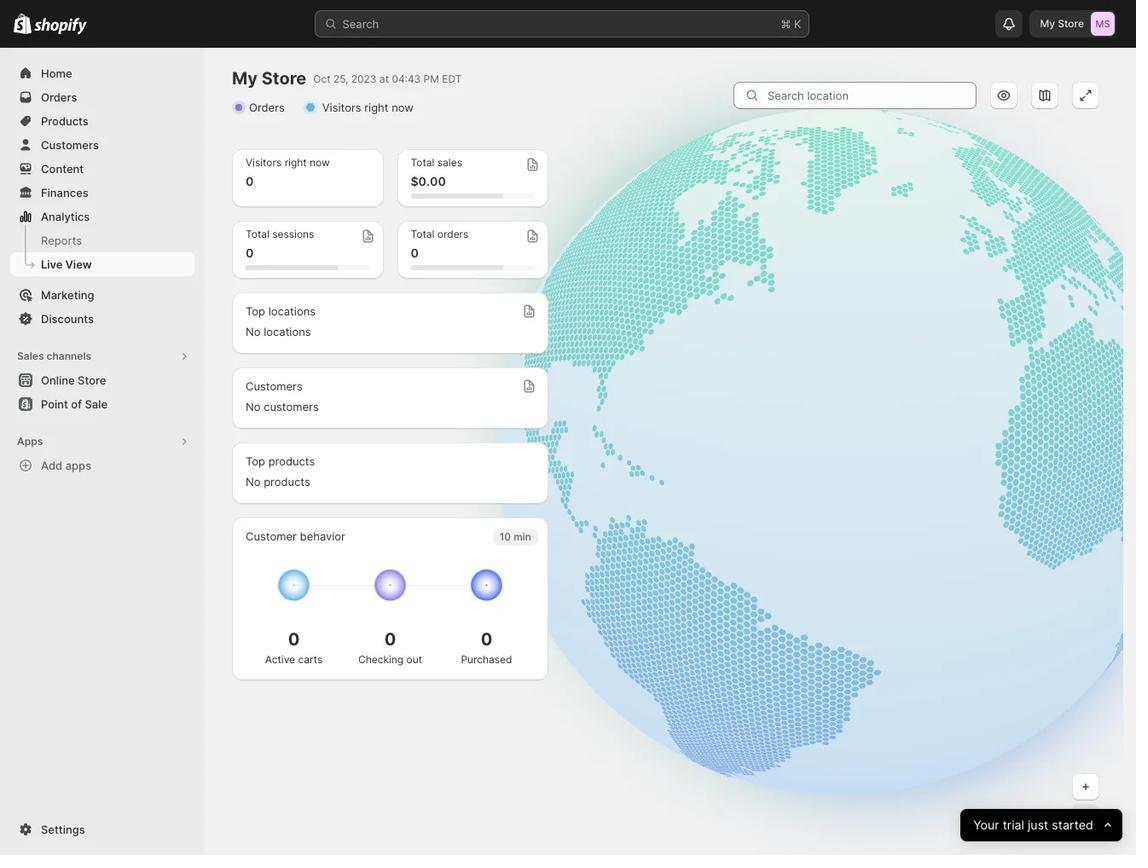 Task type: vqa. For each thing, say whether or not it's contained in the screenshot.


Task type: locate. For each thing, give the bounding box(es) containing it.
top down no customers
[[246, 455, 265, 468]]

0 vertical spatial my
[[1040, 17, 1055, 30]]

my left oct
[[232, 68, 258, 89]]

of
[[71, 398, 82, 411]]

0 up active
[[288, 629, 300, 650]]

my store oct 25, 2023 at 04:43 pm edt
[[232, 68, 462, 89]]

1 vertical spatial right
[[285, 156, 307, 169]]

sales channels button
[[10, 345, 195, 369]]

right down at
[[364, 101, 389, 114]]

top for top locations
[[246, 305, 265, 318]]

0
[[246, 174, 254, 189], [246, 246, 254, 260], [411, 246, 419, 260], [288, 629, 300, 650], [384, 629, 396, 650], [481, 629, 493, 650]]

point
[[41, 398, 68, 411]]

sales
[[437, 156, 462, 169]]

online store link
[[10, 369, 195, 392]]

1 horizontal spatial my
[[1040, 17, 1055, 30]]

right for visitors right now
[[364, 101, 389, 114]]

visitors up total sessions
[[246, 156, 282, 169]]

marketing link
[[10, 283, 195, 307]]

customers
[[41, 138, 99, 152], [246, 380, 303, 393]]

1 vertical spatial visitors
[[246, 156, 282, 169]]

0 horizontal spatial my
[[232, 68, 258, 89]]

⌘ k
[[781, 17, 802, 31]]

1 vertical spatial now
[[310, 156, 330, 169]]

now inside visitors right now 0
[[310, 156, 330, 169]]

top locations
[[246, 305, 316, 318]]

locations
[[268, 305, 316, 318], [264, 325, 311, 339]]

1 horizontal spatial now
[[392, 101, 414, 114]]

2 top from the top
[[246, 455, 265, 468]]

1 horizontal spatial store
[[262, 68, 307, 89]]

0 inside visitors right now 0
[[246, 174, 254, 189]]

0 horizontal spatial store
[[78, 374, 106, 387]]

0 down total orders
[[411, 246, 419, 260]]

locations down top locations
[[264, 325, 311, 339]]

right
[[364, 101, 389, 114], [285, 156, 307, 169]]

my store image
[[1091, 12, 1115, 36]]

online
[[41, 374, 75, 387]]

live
[[41, 258, 63, 271]]

25,
[[333, 73, 348, 85]]

1 vertical spatial my
[[232, 68, 258, 89]]

no for no locations
[[246, 325, 261, 339]]

top inside top products no products
[[246, 455, 265, 468]]

1 horizontal spatial right
[[364, 101, 389, 114]]

my left the my store image
[[1040, 17, 1055, 30]]

locations for top locations
[[268, 305, 316, 318]]

orders up visitors right now 0
[[249, 101, 285, 114]]

my
[[1040, 17, 1055, 30], [232, 68, 258, 89]]

visitors down "25,"
[[322, 101, 361, 114]]

1 vertical spatial locations
[[264, 325, 311, 339]]

0 horizontal spatial right
[[285, 156, 307, 169]]

my for my store oct 25, 2023 at 04:43 pm edt
[[232, 68, 258, 89]]

channels
[[46, 350, 91, 363]]

0 horizontal spatial orders
[[41, 90, 77, 104]]

0 vertical spatial store
[[1058, 17, 1084, 30]]

1 horizontal spatial orders
[[249, 101, 285, 114]]

customers down "products"
[[41, 138, 99, 152]]

total up $0.00 at top left
[[411, 156, 435, 169]]

1 top from the top
[[246, 305, 265, 318]]

store up sale
[[78, 374, 106, 387]]

visitors inside visitors right now 0
[[246, 156, 282, 169]]

orders
[[41, 90, 77, 104], [249, 101, 285, 114]]

active
[[265, 653, 295, 666]]

finances
[[41, 186, 89, 200]]

0 horizontal spatial visitors
[[246, 156, 282, 169]]

2 horizontal spatial store
[[1058, 17, 1084, 30]]

total
[[411, 156, 435, 169], [246, 228, 269, 241], [411, 228, 435, 241]]

1 vertical spatial no
[[246, 400, 261, 414]]

1 vertical spatial store
[[262, 68, 307, 89]]

no for no customers
[[246, 400, 261, 414]]

0 vertical spatial now
[[392, 101, 414, 114]]

1 vertical spatial customers
[[246, 380, 303, 393]]

no inside top products no products
[[246, 475, 261, 489]]

total for total sessions
[[246, 228, 269, 241]]

started
[[1052, 818, 1094, 833]]

0 vertical spatial locations
[[268, 305, 316, 318]]

shopify image
[[34, 18, 87, 35]]

no up customer in the left bottom of the page
[[246, 475, 261, 489]]

customers up no customers
[[246, 380, 303, 393]]

finances link
[[10, 181, 195, 205]]

online store
[[41, 374, 106, 387]]

just
[[1028, 818, 1049, 833]]

store left oct
[[262, 68, 307, 89]]

2 no from the top
[[246, 400, 261, 414]]

customer
[[246, 530, 297, 543]]

now down 04:43
[[392, 101, 414, 114]]

2 vertical spatial no
[[246, 475, 261, 489]]

search
[[343, 17, 379, 31]]

1 no from the top
[[246, 325, 261, 339]]

marketing
[[41, 288, 94, 302]]

0 vertical spatial visitors
[[322, 101, 361, 114]]

your trial just started
[[973, 818, 1094, 833]]

shopify image
[[14, 14, 32, 34]]

0 vertical spatial top
[[246, 305, 265, 318]]

locations for no locations
[[264, 325, 311, 339]]

store
[[1058, 17, 1084, 30], [262, 68, 307, 89], [78, 374, 106, 387]]

orders down home
[[41, 90, 77, 104]]

total left sessions
[[246, 228, 269, 241]]

locations up no locations
[[268, 305, 316, 318]]

0 vertical spatial right
[[364, 101, 389, 114]]

visitors right now
[[322, 101, 414, 114]]

now
[[392, 101, 414, 114], [310, 156, 330, 169]]

visitors
[[322, 101, 361, 114], [246, 156, 282, 169]]

right inside visitors right now 0
[[285, 156, 307, 169]]

discounts link
[[10, 307, 195, 331]]

3 no from the top
[[246, 475, 261, 489]]

0 up purchased
[[481, 629, 493, 650]]

1 horizontal spatial customers
[[246, 380, 303, 393]]

live view link
[[10, 253, 195, 276]]

⌘
[[781, 17, 791, 31]]

now down visitors right now at the left top of the page
[[310, 156, 330, 169]]

1 horizontal spatial visitors
[[322, 101, 361, 114]]

live view
[[41, 258, 92, 271]]

0 horizontal spatial now
[[310, 156, 330, 169]]

0 vertical spatial customers
[[41, 138, 99, 152]]

apps
[[65, 459, 91, 473]]

top up no locations
[[246, 305, 265, 318]]

sale
[[85, 398, 108, 411]]

0 horizontal spatial customers
[[41, 138, 99, 152]]

no
[[246, 325, 261, 339], [246, 400, 261, 414], [246, 475, 261, 489]]

1 vertical spatial products
[[264, 475, 310, 489]]

at
[[380, 73, 389, 85]]

behavior
[[300, 530, 345, 543]]

2 vertical spatial store
[[78, 374, 106, 387]]

point of sale link
[[10, 392, 195, 416]]

store inside "link"
[[78, 374, 106, 387]]

1 vertical spatial top
[[246, 455, 265, 468]]

products down customers
[[268, 455, 315, 468]]

no down top locations
[[246, 325, 261, 339]]

store left the my store image
[[1058, 17, 1084, 30]]

no left customers
[[246, 400, 261, 414]]

store for online store
[[78, 374, 106, 387]]

right up sessions
[[285, 156, 307, 169]]

my for my store
[[1040, 17, 1055, 30]]

0 up checking
[[384, 629, 396, 650]]

products
[[268, 455, 315, 468], [264, 475, 310, 489]]

top products no products
[[246, 455, 315, 489]]

customers
[[264, 400, 319, 414]]

sales channels
[[17, 350, 91, 363]]

carts
[[298, 653, 323, 666]]

reports link
[[10, 229, 195, 253]]

total left orders
[[411, 228, 435, 241]]

0 vertical spatial no
[[246, 325, 261, 339]]

products up customer behavior
[[264, 475, 310, 489]]

apps
[[17, 435, 43, 448]]

top
[[246, 305, 265, 318], [246, 455, 265, 468]]

orders link
[[10, 85, 195, 109]]

0 up total sessions
[[246, 174, 254, 189]]



Task type: describe. For each thing, give the bounding box(es) containing it.
add
[[41, 459, 63, 473]]

total orders
[[411, 228, 469, 241]]

discounts
[[41, 312, 94, 326]]

0 vertical spatial products
[[268, 455, 315, 468]]

your
[[973, 818, 999, 833]]

10
[[500, 531, 511, 543]]

now for visitors right now 0
[[310, 156, 330, 169]]

online store button
[[0, 369, 205, 392]]

pm
[[424, 73, 439, 85]]

products link
[[10, 109, 195, 133]]

content link
[[10, 157, 195, 181]]

home
[[41, 67, 72, 80]]

sessions
[[272, 228, 314, 241]]

04:43
[[392, 73, 421, 85]]

apps button
[[10, 430, 195, 454]]

0 inside 0 active carts
[[288, 629, 300, 650]]

customers inside customers link
[[41, 138, 99, 152]]

store for my store oct 25, 2023 at 04:43 pm edt
[[262, 68, 307, 89]]

0 active carts
[[265, 629, 323, 666]]

purchased
[[461, 653, 512, 666]]

analytics link
[[10, 205, 195, 229]]

point of sale button
[[0, 392, 205, 416]]

0 purchased
[[461, 629, 512, 666]]

oct
[[313, 73, 331, 85]]

top for top products no products
[[246, 455, 265, 468]]

checking
[[358, 653, 404, 666]]

add apps button
[[10, 454, 195, 478]]

settings
[[41, 823, 85, 837]]

total for total orders
[[411, 228, 435, 241]]

point of sale
[[41, 398, 108, 411]]

view
[[65, 258, 92, 271]]

Search location text field
[[768, 82, 977, 109]]

no customers
[[246, 400, 319, 414]]

out
[[407, 653, 422, 666]]

home link
[[10, 61, 195, 85]]

total for total sales
[[411, 156, 435, 169]]

visitors for visitors right now 0
[[246, 156, 282, 169]]

min
[[514, 531, 532, 543]]

reports
[[41, 234, 82, 247]]

customer behavior
[[246, 530, 345, 543]]

0 checking out
[[358, 629, 422, 666]]

right for visitors right now 0
[[285, 156, 307, 169]]

content
[[41, 162, 84, 176]]

total sales
[[411, 156, 462, 169]]

now for visitors right now
[[392, 101, 414, 114]]

k
[[794, 17, 802, 31]]

0 inside 0 checking out
[[384, 629, 396, 650]]

products
[[41, 114, 89, 128]]

orders
[[437, 228, 469, 241]]

$0.00
[[411, 174, 446, 189]]

2023
[[351, 73, 377, 85]]

customers link
[[10, 133, 195, 157]]

edt
[[442, 73, 462, 85]]

visitors right now 0
[[246, 156, 330, 189]]

visitors for visitors right now
[[322, 101, 361, 114]]

sales
[[17, 350, 44, 363]]

10 min
[[500, 531, 532, 543]]

trial
[[1003, 818, 1024, 833]]

your trial just started button
[[960, 810, 1123, 842]]

0 inside 0 purchased
[[481, 629, 493, 650]]

analytics
[[41, 210, 90, 224]]

no locations
[[246, 325, 311, 339]]

my store
[[1040, 17, 1084, 30]]

0 down total sessions
[[246, 246, 254, 260]]

add apps
[[41, 459, 91, 473]]

settings link
[[10, 818, 195, 842]]

total sessions
[[246, 228, 314, 241]]

store for my store
[[1058, 17, 1084, 30]]



